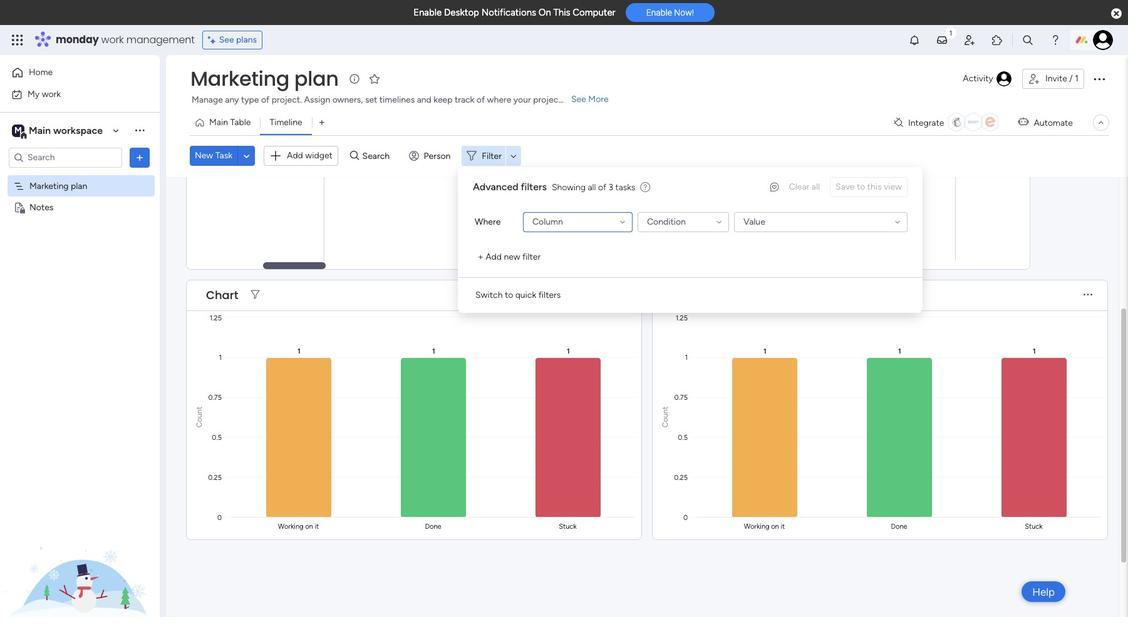 Task type: vqa. For each thing, say whether or not it's contained in the screenshot.
the right the tasks
no



Task type: describe. For each thing, give the bounding box(es) containing it.
notifications
[[482, 7, 537, 18]]

+
[[478, 252, 484, 263]]

activity button
[[958, 69, 1018, 89]]

collapse board header image
[[1097, 118, 1107, 128]]

to for switch
[[505, 290, 513, 301]]

project
[[533, 95, 562, 105]]

advanced filters showing all of 3 tasks
[[473, 181, 636, 193]]

integrate
[[909, 118, 945, 128]]

new
[[504, 252, 521, 263]]

enable now! button
[[626, 3, 715, 22]]

activity
[[963, 73, 994, 84]]

arrow down image
[[506, 149, 521, 164]]

chart main content
[[166, 0, 1129, 618]]

now!
[[675, 8, 694, 18]]

options image
[[1092, 71, 1107, 86]]

plans
[[236, 34, 257, 45]]

add widget
[[287, 150, 333, 161]]

0 horizontal spatial of
[[261, 95, 270, 105]]

+ add new filter button
[[473, 248, 546, 268]]

my work
[[28, 89, 61, 99]]

project.
[[272, 95, 302, 105]]

work for monday
[[101, 33, 124, 47]]

advanced
[[473, 181, 519, 193]]

and
[[417, 95, 432, 105]]

work for my
[[42, 89, 61, 99]]

person button
[[404, 146, 458, 166]]

showing
[[552, 182, 586, 193]]

table
[[230, 117, 251, 128]]

add inside button
[[486, 252, 502, 263]]

this
[[868, 182, 882, 192]]

add to favorites image
[[369, 72, 381, 85]]

workspace
[[53, 124, 103, 136]]

manage any type of project. assign owners, set timelines and keep track of where your project stands.
[[192, 95, 592, 105]]

clear all button
[[784, 177, 825, 197]]

my work button
[[8, 84, 135, 104]]

automate
[[1034, 118, 1074, 128]]

new task
[[195, 151, 233, 161]]

add widget button
[[264, 146, 338, 166]]

more dots image
[[1084, 291, 1093, 300]]

select product image
[[11, 34, 24, 46]]

1
[[1076, 73, 1079, 84]]

see for see plans
[[219, 34, 234, 45]]

type
[[241, 95, 259, 105]]

workspace selection element
[[12, 123, 105, 139]]

0 vertical spatial filters
[[521, 181, 547, 193]]

notes
[[29, 202, 54, 213]]

all inside 'advanced filters showing all of 3 tasks'
[[588, 182, 596, 193]]

1 vertical spatial marketing
[[29, 181, 69, 191]]

save to this view button
[[830, 177, 908, 197]]

where
[[487, 95, 512, 105]]

main for main table
[[209, 117, 228, 128]]

lottie animation image
[[0, 491, 160, 618]]

workspace image
[[12, 124, 24, 138]]

where
[[475, 217, 501, 227]]

tasks
[[616, 182, 636, 193]]

0 horizontal spatial plan
[[71, 181, 87, 191]]

save to this view
[[836, 182, 902, 192]]

enable for enable now!
[[647, 8, 672, 18]]

main workspace
[[29, 124, 103, 136]]

timeline
[[270, 117, 303, 128]]

invite
[[1046, 73, 1068, 84]]

Search field
[[359, 147, 397, 165]]

to for save
[[857, 182, 866, 192]]

help button
[[1022, 582, 1066, 603]]

1 horizontal spatial of
[[477, 95, 485, 105]]

timelines
[[380, 95, 415, 105]]

assign
[[304, 95, 330, 105]]

enable for enable desktop notifications on this computer
[[414, 7, 442, 18]]

home
[[29, 67, 53, 78]]

this
[[554, 7, 571, 18]]

filter button
[[462, 146, 521, 166]]

main table
[[209, 117, 251, 128]]

keep
[[434, 95, 453, 105]]

switch to quick filters button
[[471, 286, 566, 306]]

workspace options image
[[133, 124, 146, 137]]

enable desktop notifications on this computer
[[414, 7, 616, 18]]

show board description image
[[347, 73, 363, 85]]

any
[[225, 95, 239, 105]]

0 vertical spatial plan
[[294, 65, 339, 93]]

1 vertical spatial marketing plan
[[29, 181, 87, 191]]

new
[[195, 151, 213, 161]]

more
[[589, 94, 609, 105]]

computer
[[573, 7, 616, 18]]

clear all
[[789, 182, 820, 192]]

all inside button
[[812, 182, 820, 192]]

lottie animation element
[[0, 491, 160, 618]]

owners,
[[333, 95, 363, 105]]

main for main workspace
[[29, 124, 51, 136]]

learn more image
[[641, 182, 651, 194]]

clear
[[789, 182, 810, 192]]

filter
[[482, 151, 502, 162]]



Task type: locate. For each thing, give the bounding box(es) containing it.
marketing up notes
[[29, 181, 69, 191]]

see plans
[[219, 34, 257, 45]]

enable inside 'button'
[[647, 8, 672, 18]]

Marketing plan field
[[187, 65, 342, 93]]

chart
[[206, 288, 238, 303]]

1 vertical spatial work
[[42, 89, 61, 99]]

marketing plan up notes
[[29, 181, 87, 191]]

of right track
[[477, 95, 485, 105]]

0 horizontal spatial work
[[42, 89, 61, 99]]

help
[[1033, 586, 1055, 599]]

0 horizontal spatial add
[[287, 150, 303, 161]]

/
[[1070, 73, 1073, 84]]

value
[[744, 217, 766, 227]]

enable now!
[[647, 8, 694, 18]]

plan up the assign at the top
[[294, 65, 339, 93]]

2 all from the left
[[588, 182, 596, 193]]

add inside popup button
[[287, 150, 303, 161]]

of inside 'advanced filters showing all of 3 tasks'
[[598, 182, 607, 193]]

see inside button
[[219, 34, 234, 45]]

enable left 'desktop'
[[414, 7, 442, 18]]

main left table
[[209, 117, 228, 128]]

dapulse integrations image
[[894, 118, 904, 128]]

1 vertical spatial filters
[[539, 290, 561, 301]]

1 horizontal spatial main
[[209, 117, 228, 128]]

apps image
[[991, 34, 1004, 46]]

filters inside button
[[539, 290, 561, 301]]

autopilot image
[[1019, 114, 1029, 130]]

quick
[[516, 290, 537, 301]]

main inside main table button
[[209, 117, 228, 128]]

see
[[219, 34, 234, 45], [572, 94, 587, 105]]

3
[[609, 182, 614, 193]]

options image
[[133, 151, 146, 164]]

work right monday
[[101, 33, 124, 47]]

your
[[514, 95, 531, 105]]

to left this
[[857, 182, 866, 192]]

option
[[0, 175, 160, 177]]

plan down search in workspace field
[[71, 181, 87, 191]]

filters
[[521, 181, 547, 193], [539, 290, 561, 301]]

0 horizontal spatial marketing
[[29, 181, 69, 191]]

of right type
[[261, 95, 270, 105]]

1 horizontal spatial all
[[812, 182, 820, 192]]

marketing plan
[[191, 65, 339, 93], [29, 181, 87, 191]]

0 horizontal spatial marketing plan
[[29, 181, 87, 191]]

add
[[287, 150, 303, 161], [486, 252, 502, 263]]

all left 3
[[588, 182, 596, 193]]

desktop
[[444, 7, 479, 18]]

private board image
[[13, 201, 25, 213]]

notifications image
[[909, 34, 921, 46]]

filters left the "showing"
[[521, 181, 547, 193]]

1 horizontal spatial marketing plan
[[191, 65, 339, 93]]

set
[[365, 95, 377, 105]]

main right workspace image
[[29, 124, 51, 136]]

1 horizontal spatial to
[[857, 182, 866, 192]]

see more
[[572, 94, 609, 105]]

enable left now!
[[647, 8, 672, 18]]

on
[[539, 7, 551, 18]]

column
[[533, 217, 563, 227]]

list box
[[0, 173, 160, 387]]

v2 funnel image
[[251, 291, 260, 300]]

1 image
[[946, 26, 957, 40]]

see left plans
[[219, 34, 234, 45]]

1 all from the left
[[812, 182, 820, 192]]

0 vertical spatial work
[[101, 33, 124, 47]]

condition
[[647, 217, 686, 227]]

save
[[836, 182, 855, 192]]

v2 user feedback image
[[771, 181, 779, 194]]

0 vertical spatial to
[[857, 182, 866, 192]]

monday work management
[[56, 33, 195, 47]]

1 horizontal spatial enable
[[647, 8, 672, 18]]

track
[[455, 95, 475, 105]]

Search in workspace field
[[26, 150, 105, 165]]

+ add new filter
[[478, 252, 541, 263]]

1 horizontal spatial marketing
[[191, 65, 290, 93]]

all
[[812, 182, 820, 192], [588, 182, 596, 193]]

to left quick
[[505, 290, 513, 301]]

manage
[[192, 95, 223, 105]]

see inside "link"
[[572, 94, 587, 105]]

add right +
[[486, 252, 502, 263]]

0 horizontal spatial see
[[219, 34, 234, 45]]

0 horizontal spatial to
[[505, 290, 513, 301]]

1 vertical spatial plan
[[71, 181, 87, 191]]

v2 search image
[[350, 149, 359, 163]]

2 horizontal spatial of
[[598, 182, 607, 193]]

main inside workspace selection element
[[29, 124, 51, 136]]

main
[[209, 117, 228, 128], [29, 124, 51, 136]]

my
[[28, 89, 40, 99]]

home button
[[8, 63, 135, 83]]

person
[[424, 151, 451, 162]]

work
[[101, 33, 124, 47], [42, 89, 61, 99]]

kendall parks image
[[1094, 30, 1114, 50]]

marketing plan up type
[[191, 65, 339, 93]]

filters right quick
[[539, 290, 561, 301]]

0 vertical spatial add
[[287, 150, 303, 161]]

work right my
[[42, 89, 61, 99]]

inbox image
[[936, 34, 949, 46]]

see plans button
[[202, 31, 263, 50]]

view
[[884, 182, 902, 192]]

search everything image
[[1022, 34, 1035, 46]]

see left more
[[572, 94, 587, 105]]

add left widget
[[287, 150, 303, 161]]

m
[[14, 125, 22, 136]]

dapulse close image
[[1112, 8, 1122, 20]]

new task button
[[190, 146, 238, 166]]

invite members image
[[964, 34, 976, 46]]

list box containing marketing plan
[[0, 173, 160, 387]]

0 vertical spatial see
[[219, 34, 234, 45]]

invite / 1 button
[[1023, 69, 1085, 89]]

0 horizontal spatial main
[[29, 124, 51, 136]]

1 horizontal spatial plan
[[294, 65, 339, 93]]

monday
[[56, 33, 99, 47]]

0 vertical spatial marketing plan
[[191, 65, 339, 93]]

1 horizontal spatial work
[[101, 33, 124, 47]]

of left 3
[[598, 182, 607, 193]]

task
[[215, 151, 233, 161]]

1 vertical spatial see
[[572, 94, 587, 105]]

switch
[[476, 290, 503, 301]]

1 horizontal spatial add
[[486, 252, 502, 263]]

management
[[126, 33, 195, 47]]

0 vertical spatial marketing
[[191, 65, 290, 93]]

work inside button
[[42, 89, 61, 99]]

widget
[[305, 150, 333, 161]]

see for see more
[[572, 94, 587, 105]]

1 vertical spatial to
[[505, 290, 513, 301]]

timeline button
[[260, 113, 312, 133]]

switch to quick filters
[[476, 290, 561, 301]]

of
[[261, 95, 270, 105], [477, 95, 485, 105], [598, 182, 607, 193]]

0 horizontal spatial all
[[588, 182, 596, 193]]

help image
[[1050, 34, 1062, 46]]

marketing
[[191, 65, 290, 93], [29, 181, 69, 191]]

angle down image
[[244, 152, 250, 161]]

see more link
[[570, 93, 610, 106]]

0 horizontal spatial enable
[[414, 7, 442, 18]]

to
[[857, 182, 866, 192], [505, 290, 513, 301]]

add view image
[[319, 118, 325, 128]]

main table button
[[190, 113, 260, 133]]

1 horizontal spatial see
[[572, 94, 587, 105]]

filter
[[523, 252, 541, 263]]

1 vertical spatial add
[[486, 252, 502, 263]]

invite / 1
[[1046, 73, 1079, 84]]

marketing up any
[[191, 65, 290, 93]]

all right "clear"
[[812, 182, 820, 192]]

stands.
[[564, 95, 592, 105]]



